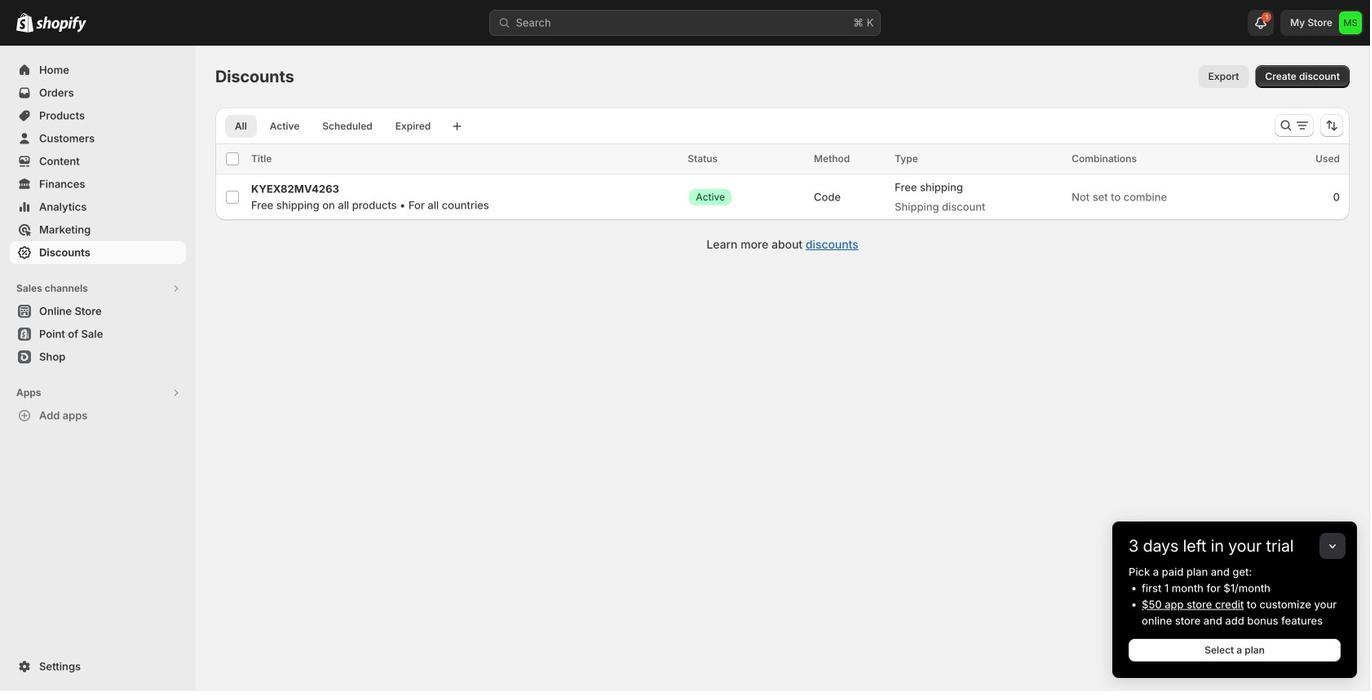 Task type: locate. For each thing, give the bounding box(es) containing it.
tab list
[[222, 114, 444, 138]]

shopify image
[[16, 13, 33, 32], [36, 16, 86, 32]]

1 horizontal spatial shopify image
[[36, 16, 86, 32]]



Task type: vqa. For each thing, say whether or not it's contained in the screenshot.
the top the the
no



Task type: describe. For each thing, give the bounding box(es) containing it.
0 horizontal spatial shopify image
[[16, 13, 33, 32]]

my store image
[[1339, 11, 1362, 34]]



